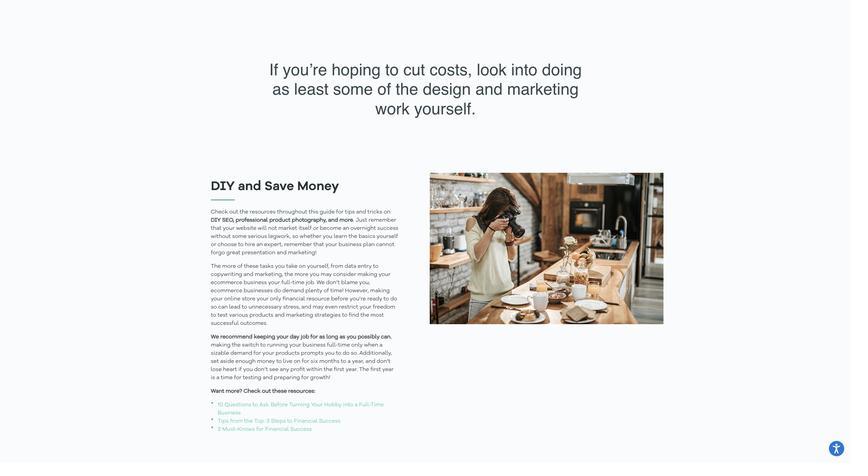 Task type: describe. For each thing, give the bounding box(es) containing it.
for down switch
[[254, 351, 261, 357]]

2 first from the left
[[371, 368, 381, 373]]

to right steps
[[287, 419, 293, 425]]

out inside check out the resources throughout this guide for tips and tricks on diy seo, professional product photography, and more
[[230, 210, 238, 215]]

for inside 10 questions to ask before turning your hobby into a full-time business tips from the top: 3 steps to financial success 3 must-knows for financial success
[[257, 427, 264, 433]]

check out the resources throughout this guide for tips and tricks on diy seo, professional product photography, and more
[[211, 210, 391, 223]]

serious
[[248, 234, 267, 240]]

1 vertical spatial 3
[[218, 427, 221, 433]]

1 vertical spatial can
[[381, 335, 391, 340]]

these inside the more of these tasks you take on yourself, from data entry to copywriting and marketing, the more you may consider making your ecommerce business your full-time job. we don't blame you; ecommerce businesses do demand plenty of time! however, making your online store your only financial resource before you're ready to do so can lead to unnecessary stress, and may even restrict your freedom to test various products and marketing strategies to find the most successful outcomes.
[[244, 264, 259, 270]]

just
[[356, 218, 368, 223]]

photography,
[[292, 218, 327, 223]]

you inside . just remember that your website will not market itself or become an overnight success without some serious legwork, so whether you learn the basics yourself or choose to hire an expert, remember that your business plan cannot forgo great presentation and marketing!
[[323, 234, 333, 240]]

your left online
[[211, 297, 223, 302]]

growth!
[[310, 376, 331, 381]]

to left ask
[[253, 403, 258, 408]]

yourself.
[[415, 100, 476, 118]]

store
[[242, 297, 256, 302]]

your down day
[[290, 343, 301, 348]]

job
[[301, 335, 309, 340]]

0 horizontal spatial time
[[221, 376, 233, 381]]

more inside check out the resources throughout this guide for tips and tricks on diy seo, professional product photography, and more
[[340, 218, 354, 223]]

turning
[[289, 403, 310, 408]]

plenty
[[306, 289, 323, 294]]

.
[[354, 218, 355, 223]]

resources
[[250, 210, 276, 215]]

yourself
[[377, 234, 398, 240]]

whether
[[300, 234, 322, 240]]

recommend
[[221, 335, 253, 340]]

to down store
[[242, 305, 247, 310]]

0 vertical spatial that
[[211, 226, 222, 231]]

unnecessary
[[249, 305, 282, 310]]

you;
[[359, 280, 370, 286]]

data
[[345, 264, 357, 270]]

time!
[[331, 289, 344, 294]]

top:
[[254, 419, 265, 425]]

expert,
[[264, 242, 283, 248]]

will
[[258, 226, 267, 231]]

market
[[279, 226, 297, 231]]

strategies
[[315, 313, 341, 319]]

we recommend keeping your day job for as long as you possibly can
[[211, 335, 391, 340]]

year.
[[346, 368, 358, 373]]

1 vertical spatial making
[[370, 289, 390, 294]]

is
[[211, 376, 215, 381]]

1 vertical spatial we
[[211, 335, 219, 340]]

your down learn
[[326, 242, 338, 248]]

1 vertical spatial out
[[262, 389, 271, 395]]

from inside the more of these tasks you take on yourself, from data entry to copywriting and marketing, the more you may consider making your ecommerce business your full-time job. we don't blame you; ecommerce businesses do demand plenty of time! however, making your online store your only financial resource before you're ready to do so can lead to unnecessary stress, and may even restrict your freedom to test various products and marketing strategies to find the most successful outcomes.
[[331, 264, 344, 270]]

the inside the more of these tasks you take on yourself, from data entry to copywriting and marketing, the more you may consider making your ecommerce business your full-time job. we don't blame you; ecommerce businesses do demand plenty of time! however, making your online store your only financial resource before you're ready to do so can lead to unnecessary stress, and may even restrict your freedom to test various products and marketing strategies to find the most successful outcomes.
[[211, 264, 221, 270]]

your down marketing,
[[268, 280, 280, 286]]

0 vertical spatial remember
[[369, 218, 397, 223]]

even
[[325, 305, 338, 310]]

legwork,
[[269, 234, 291, 240]]

guide
[[320, 210, 335, 215]]

1 vertical spatial do
[[391, 297, 398, 302]]

if
[[239, 368, 242, 373]]

plan
[[363, 242, 375, 248]]

a right the is
[[217, 376, 220, 381]]

learn
[[334, 234, 348, 240]]

switch
[[242, 343, 259, 348]]

your up 'unnecessary'
[[257, 297, 269, 302]]

choose
[[218, 242, 237, 248]]

2 vertical spatial of
[[324, 289, 329, 294]]

for right job
[[311, 335, 318, 340]]

we inside the more of these tasks you take on yourself, from data entry to copywriting and marketing, the more you may consider making your ecommerce business your full-time job. we don't blame you; ecommerce businesses do demand plenty of time! however, making your online store your only financial resource before you're ready to do so can lead to unnecessary stress, and may even restrict your freedom to test various products and marketing strategies to find the most successful outcomes.
[[317, 280, 325, 286]]

take
[[286, 264, 298, 270]]

1 horizontal spatial as
[[320, 335, 325, 340]]

0 horizontal spatial of
[[238, 264, 243, 270]]

day
[[290, 335, 300, 340]]

you up so. in the bottom left of the page
[[347, 335, 357, 340]]

set
[[211, 359, 219, 365]]

the inside the , making the switch to running your business full-time only when a sizable demand for your products prompts you to do so. additionally, set aside enough money to live on for six months to a year, and don't lose heart if you don't see any profit within the first year. the first year is a time for testing and preparing for growth!
[[359, 368, 369, 373]]

1 vertical spatial an
[[257, 242, 263, 248]]

to up freedom
[[384, 297, 389, 302]]

full- inside the , making the switch to running your business full-time only when a sizable demand for your products prompts you to do so. additionally, set aside enough money to live on for six months to a year, and don't lose heart if you don't see any profit within the first year. the first year is a time for testing and preparing for growth!
[[327, 343, 338, 348]]

look
[[477, 60, 507, 79]]

before
[[271, 403, 288, 408]]

2 vertical spatial more
[[295, 272, 309, 278]]

you're inside if you're hoping to cut costs, look into doing as least some of the design and marketing work yourself.
[[283, 60, 327, 79]]

resources:
[[288, 389, 316, 395]]

1 vertical spatial more
[[222, 264, 236, 270]]

1 horizontal spatial an
[[343, 226, 349, 231]]

save
[[265, 181, 294, 194]]

10 questions to ask before turning your hobby into a full-time business tips from the top: 3 steps to financial success 3 must-knows for financial success
[[218, 403, 384, 433]]

prompts
[[301, 351, 324, 357]]

year,
[[352, 359, 364, 365]]

your down seo,
[[223, 226, 235, 231]]

heart
[[223, 368, 237, 373]]

and down resource
[[302, 305, 312, 310]]

the inside check out the resources throughout this guide for tips and tricks on diy seo, professional product photography, and more
[[240, 210, 249, 215]]

six
[[311, 359, 318, 365]]

hobby
[[325, 403, 342, 408]]

a up additionally,
[[380, 343, 383, 348]]

seo,
[[222, 218, 234, 223]]

the down take
[[285, 272, 293, 278]]

yourself,
[[307, 264, 330, 270]]

only inside the more of these tasks you take on yourself, from data entry to copywriting and marketing, the more you may consider making your ecommerce business your full-time job. we don't blame you; ecommerce businesses do demand plenty of time! however, making your online store your only financial resource before you're ready to do so can lead to unnecessary stress, and may even restrict your freedom to test various products and marketing strategies to find the most successful outcomes.
[[270, 297, 282, 302]]

to left live
[[277, 359, 282, 365]]

and inside if you're hoping to cut costs, look into doing as least some of the design and marketing work yourself.
[[476, 80, 503, 99]]

business inside the , making the switch to running your business full-time only when a sizable demand for your products prompts you to do so. additionally, set aside enough money to live on for six months to a year, and don't lose heart if you don't see any profit within the first year. the first year is a time for testing and preparing for growth!
[[303, 343, 326, 348]]

and up just
[[357, 210, 366, 215]]

great
[[227, 251, 241, 256]]

and up businesses
[[244, 272, 254, 278]]

your up money
[[263, 351, 275, 357]]

to up the months
[[336, 351, 342, 357]]

to left test
[[211, 313, 216, 319]]

0 horizontal spatial financial
[[265, 427, 289, 433]]

some inside if you're hoping to cut costs, look into doing as least some of the design and marketing work yourself.
[[333, 80, 373, 99]]

knows
[[238, 427, 255, 433]]

10 questions to ask before turning your hobby into a full-time business link
[[218, 403, 384, 416]]

to down restrict
[[342, 313, 348, 319]]

money
[[257, 359, 275, 365]]

you're inside the more of these tasks you take on yourself, from data entry to copywriting and marketing, the more you may consider making your ecommerce business your full-time job. we don't blame you; ecommerce businesses do demand plenty of time! however, making your online store your only financial resource before you're ready to do so can lead to unnecessary stress, and may even restrict your freedom to test various products and marketing strategies to find the most successful outcomes.
[[350, 297, 366, 302]]

marketing inside the more of these tasks you take on yourself, from data entry to copywriting and marketing, the more you may consider making your ecommerce business your full-time job. we don't blame you; ecommerce businesses do demand plenty of time! however, making your online store your only financial resource before you're ready to do so can lead to unnecessary stress, and may even restrict your freedom to test various products and marketing strategies to find the most successful outcomes.
[[286, 313, 313, 319]]

website
[[236, 226, 257, 231]]

the inside if you're hoping to cut costs, look into doing as least some of the design and marketing work yourself.
[[396, 80, 419, 99]]

live
[[283, 359, 293, 365]]

to up year.
[[341, 359, 347, 365]]

to down keeping
[[261, 343, 266, 348]]

1 horizontal spatial that
[[314, 242, 324, 248]]

1 ecommerce from the top
[[211, 280, 243, 286]]

outcomes.
[[240, 321, 268, 327]]

2 ecommerce from the top
[[211, 289, 243, 294]]

financial
[[283, 297, 305, 302]]

online
[[224, 297, 241, 302]]

tips from the top: 3 steps to financial success link
[[218, 419, 341, 425]]

to right entry
[[373, 264, 379, 270]]

within
[[307, 368, 323, 373]]

businesses
[[244, 289, 273, 294]]

tricks
[[368, 210, 383, 215]]

stress,
[[283, 305, 300, 310]]

1 horizontal spatial 3
[[267, 419, 270, 425]]

you up the months
[[325, 351, 335, 357]]

tips
[[218, 419, 229, 425]]

tips
[[345, 210, 355, 215]]

as for you
[[340, 335, 346, 340]]

long
[[327, 335, 339, 340]]

1 horizontal spatial financial
[[294, 419, 318, 425]]

products inside the , making the switch to running your business full-time only when a sizable demand for your products prompts you to do so. additionally, set aside enough money to live on for six months to a year, and don't lose heart if you don't see any profit within the first year. the first year is a time for testing and preparing for growth!
[[276, 351, 300, 357]]

0 horizontal spatial don't
[[254, 368, 268, 373]]

aside
[[220, 359, 234, 365]]

and down 'stress,'
[[275, 313, 285, 319]]

open accessibe: accessibility options, statement and help image
[[834, 444, 841, 454]]

so inside the more of these tasks you take on yourself, from data entry to copywriting and marketing, the more you may consider making your ecommerce business your full-time job. we don't blame you; ecommerce businesses do demand plenty of time! however, making your online store your only financial resource before you're ready to do so can lead to unnecessary stress, and may even restrict your freedom to test various products and marketing strategies to find the most successful outcomes.
[[211, 305, 217, 310]]

and down see
[[263, 376, 273, 381]]

0 horizontal spatial remember
[[284, 242, 312, 248]]

do inside the , making the switch to running your business full-time only when a sizable demand for your products prompts you to do so. additionally, set aside enough money to live on for six months to a year, and don't lose heart if you don't see any profit within the first year. the first year is a time for testing and preparing for growth!
[[343, 351, 350, 357]]

of inside if you're hoping to cut costs, look into doing as least some of the design and marketing work yourself.
[[378, 80, 391, 99]]

to inside if you're hoping to cut costs, look into doing as least some of the design and marketing work yourself.
[[386, 60, 399, 79]]

see
[[270, 368, 279, 373]]

the inside 10 questions to ask before turning your hobby into a full-time business tips from the top: 3 steps to financial success 3 must-knows for financial success
[[244, 419, 253, 425]]

tasks
[[260, 264, 274, 270]]

1 horizontal spatial success
[[319, 419, 341, 425]]

job.
[[306, 280, 315, 286]]

questions
[[225, 403, 251, 408]]



Task type: vqa. For each thing, say whether or not it's contained in the screenshot.
middle 'time'
yes



Task type: locate. For each thing, give the bounding box(es) containing it.
full- down 'long'
[[327, 343, 338, 348]]

1 vertical spatial the
[[359, 368, 369, 373]]

business up businesses
[[244, 280, 267, 286]]

most
[[371, 313, 384, 319]]

making up ready
[[370, 289, 390, 294]]

0 vertical spatial 3
[[267, 419, 270, 425]]

testing
[[243, 376, 262, 381]]

into inside if you're hoping to cut costs, look into doing as least some of the design and marketing work yourself.
[[512, 60, 538, 79]]

from up must-
[[230, 419, 243, 425]]

1 vertical spatial from
[[230, 419, 243, 425]]

business up prompts on the left of the page
[[303, 343, 326, 348]]

success
[[319, 419, 341, 425], [290, 427, 312, 433]]

of up work
[[378, 80, 391, 99]]

that up without
[[211, 226, 222, 231]]

1 horizontal spatial out
[[262, 389, 271, 395]]

demand inside the , making the switch to running your business full-time only when a sizable demand for your products prompts you to do so. additionally, set aside enough money to live on for six months to a year, and don't lose heart if you don't see any profit within the first year. the first year is a time for testing and preparing for growth!
[[231, 351, 252, 357]]

into
[[512, 60, 538, 79], [343, 403, 354, 408]]

cut
[[404, 60, 425, 79]]

for inside check out the resources throughout this guide for tips and tricks on diy seo, professional product photography, and more
[[336, 210, 344, 215]]

of down 'great'
[[238, 264, 243, 270]]

0 vertical spatial ecommerce
[[211, 280, 243, 286]]

marketing down 'stress,'
[[286, 313, 313, 319]]

may down resource
[[313, 305, 324, 310]]

consider
[[333, 272, 356, 278]]

into right hobby
[[343, 403, 354, 408]]

first left the "year"
[[371, 368, 381, 373]]

2 vertical spatial business
[[303, 343, 326, 348]]

full-
[[282, 280, 293, 286], [327, 343, 338, 348]]

the more of these tasks you take on yourself, from data entry to copywriting and marketing, the more you may consider making your ecommerce business your full-time job. we don't blame you; ecommerce businesses do demand plenty of time! however, making your online store your only financial resource before you're ready to do so can lead to unnecessary stress, and may even restrict your freedom to test various products and marketing strategies to find the most successful outcomes.
[[211, 264, 398, 327]]

want more? check out these resources:
[[211, 389, 316, 395]]

don't
[[326, 280, 340, 286], [377, 359, 391, 365], [254, 368, 268, 373]]

and inside . just remember that your website will not market itself or become an overnight success without some serious legwork, so whether you learn the basics yourself or choose to hire an expert, remember that your business plan cannot forgo great presentation and marketing!
[[277, 251, 287, 256]]

if
[[269, 60, 278, 79]]

your down ready
[[360, 305, 372, 310]]

a left "full-"
[[355, 403, 358, 408]]

to
[[386, 60, 399, 79], [238, 242, 244, 248], [373, 264, 379, 270], [384, 297, 389, 302], [242, 305, 247, 310], [211, 313, 216, 319], [342, 313, 348, 319], [261, 343, 266, 348], [336, 351, 342, 357], [277, 359, 282, 365], [341, 359, 347, 365], [253, 403, 258, 408], [287, 419, 293, 425]]

more up 'copywriting'
[[222, 264, 236, 270]]

0 vertical spatial an
[[343, 226, 349, 231]]

0 vertical spatial on
[[384, 210, 391, 215]]

only up 'unnecessary'
[[270, 297, 282, 302]]

1 vertical spatial products
[[276, 351, 300, 357]]

so inside . just remember that your website will not market itself or become an overnight success without some serious legwork, so whether you learn the basics yourself or choose to hire an expert, remember that your business plan cannot forgo great presentation and marketing!
[[293, 234, 299, 240]]

so down market
[[293, 234, 299, 240]]

the right find
[[361, 313, 369, 319]]

these up 'before'
[[272, 389, 287, 395]]

various
[[229, 313, 248, 319]]

1 vertical spatial business
[[244, 280, 267, 286]]

and down "expert,"
[[277, 251, 287, 256]]

a
[[380, 343, 383, 348], [348, 359, 351, 365], [217, 376, 220, 381], [355, 403, 358, 408]]

product
[[270, 218, 291, 223]]

these down presentation
[[244, 264, 259, 270]]

on inside check out the resources throughout this guide for tips and tricks on diy seo, professional product photography, and more
[[384, 210, 391, 215]]

business
[[218, 411, 241, 416]]

cannot
[[376, 242, 395, 248]]

2 vertical spatial making
[[211, 343, 231, 348]]

you're down the 'however,' on the left bottom
[[350, 297, 366, 302]]

2 diy from the top
[[211, 218, 221, 223]]

0 vertical spatial business
[[339, 242, 362, 248]]

and up the 'become'
[[328, 218, 338, 223]]

0 horizontal spatial we
[[211, 335, 219, 340]]

full- down take
[[282, 280, 293, 286]]

1 vertical spatial may
[[313, 305, 324, 310]]

1 vertical spatial these
[[272, 389, 287, 395]]

1 first from the left
[[334, 368, 345, 373]]

as left 'long'
[[320, 335, 325, 340]]

you down yourself, on the left bottom
[[310, 272, 320, 278]]

the right learn
[[349, 234, 358, 240]]

0 vertical spatial making
[[358, 272, 378, 278]]

2 horizontal spatial time
[[338, 343, 350, 348]]

0 vertical spatial products
[[250, 313, 274, 319]]

only up so. in the bottom left of the page
[[352, 343, 363, 348]]

success down the 10 questions to ask before turning your hobby into a full-time business link
[[290, 427, 312, 433]]

remember up marketing!
[[284, 242, 312, 248]]

marketing inside if you're hoping to cut costs, look into doing as least some of the design and marketing work yourself.
[[508, 80, 579, 99]]

however,
[[345, 289, 369, 294]]

as down if
[[273, 80, 290, 99]]

some
[[333, 80, 373, 99], [232, 234, 247, 240]]

1 vertical spatial only
[[352, 343, 363, 348]]

you're up least
[[283, 60, 327, 79]]

time inside the more of these tasks you take on yourself, from data entry to copywriting and marketing, the more you may consider making your ecommerce business your full-time job. we don't blame you; ecommerce businesses do demand plenty of time! however, making your online store your only financial resource before you're ready to do so can lead to unnecessary stress, and may even restrict your freedom to test various products and marketing strategies to find the most successful outcomes.
[[293, 280, 305, 286]]

from up 'consider'
[[331, 264, 344, 270]]

may down yourself, on the left bottom
[[321, 272, 332, 278]]

if you're hoping to cut costs, look into doing as least some of the design and marketing work yourself.
[[269, 60, 582, 118]]

0 vertical spatial some
[[333, 80, 373, 99]]

lead
[[229, 305, 241, 310]]

so.
[[351, 351, 358, 357]]

0 horizontal spatial an
[[257, 242, 263, 248]]

products
[[250, 313, 274, 319], [276, 351, 300, 357]]

you right if
[[243, 368, 253, 373]]

1 horizontal spatial demand
[[283, 289, 304, 294]]

1 horizontal spatial so
[[293, 234, 299, 240]]

1 horizontal spatial marketing
[[508, 80, 579, 99]]

on inside the more of these tasks you take on yourself, from data entry to copywriting and marketing, the more you may consider making your ecommerce business your full-time job. we don't blame you; ecommerce businesses do demand plenty of time! however, making your online store your only financial resource before you're ready to do so can lead to unnecessary stress, and may even restrict your freedom to test various products and marketing strategies to find the most successful outcomes.
[[299, 264, 306, 270]]

3 down tips
[[218, 427, 221, 433]]

making inside the , making the switch to running your business full-time only when a sizable demand for your products prompts you to do so. additionally, set aside enough money to live on for six months to a year, and don't lose heart if you don't see any profit within the first year. the first year is a time for testing and preparing for growth!
[[211, 343, 231, 348]]

1 vertical spatial remember
[[284, 242, 312, 248]]

on inside the , making the switch to running your business full-time only when a sizable demand for your products prompts you to do so. additionally, set aside enough money to live on for six months to a year, and don't lose heart if you don't see any profit within the first year. the first year is a time for testing and preparing for growth!
[[294, 359, 301, 365]]

full- inside the more of these tasks you take on yourself, from data entry to copywriting and marketing, the more you may consider making your ecommerce business your full-time job. we don't blame you; ecommerce businesses do demand plenty of time! however, making your online store your only financial resource before you're ready to do so can lead to unnecessary stress, and may even restrict your freedom to test various products and marketing strategies to find the most successful outcomes.
[[282, 280, 293, 286]]

1 vertical spatial that
[[314, 242, 324, 248]]

so up successful
[[211, 305, 217, 310]]

1 vertical spatial on
[[299, 264, 306, 270]]

1 horizontal spatial do
[[343, 351, 350, 357]]

1 horizontal spatial into
[[512, 60, 538, 79]]

the
[[396, 80, 419, 99], [240, 210, 249, 215], [349, 234, 358, 240], [285, 272, 293, 278], [361, 313, 369, 319], [232, 343, 241, 348], [324, 368, 333, 373], [244, 419, 253, 425]]

lose
[[211, 368, 222, 373]]

resource
[[307, 297, 330, 302]]

1 vertical spatial so
[[211, 305, 217, 310]]

can right possibly
[[381, 335, 391, 340]]

as inside if you're hoping to cut costs, look into doing as least some of the design and marketing work yourself.
[[273, 80, 290, 99]]

time down 'long'
[[338, 343, 350, 348]]

ready
[[368, 297, 383, 302]]

success
[[378, 226, 399, 231]]

0 horizontal spatial or
[[211, 242, 217, 248]]

0 vertical spatial we
[[317, 280, 325, 286]]

the down the months
[[324, 368, 333, 373]]

1 horizontal spatial some
[[333, 80, 373, 99]]

on right take
[[299, 264, 306, 270]]

only inside the , making the switch to running your business full-time only when a sizable demand for your products prompts you to do so. additionally, set aside enough money to live on for six months to a year, and don't lose heart if you don't see any profit within the first year. the first year is a time for testing and preparing for growth!
[[352, 343, 363, 348]]

0 horizontal spatial out
[[230, 210, 238, 215]]

forgo
[[211, 251, 225, 256]]

professional
[[236, 218, 268, 223]]

0 horizontal spatial can
[[218, 305, 228, 310]]

0 horizontal spatial from
[[230, 419, 243, 425]]

and up the resources
[[238, 181, 262, 194]]

on
[[384, 210, 391, 215], [299, 264, 306, 270], [294, 359, 301, 365]]

0 horizontal spatial first
[[334, 368, 345, 373]]

diy left seo,
[[211, 218, 221, 223]]

for down if
[[234, 376, 242, 381]]

preparing
[[274, 376, 300, 381]]

0 vertical spatial may
[[321, 272, 332, 278]]

0 vertical spatial diy
[[211, 181, 235, 194]]

find
[[349, 313, 359, 319]]

money
[[297, 181, 339, 194]]

business inside . just remember that your website will not market itself or become an overnight success without some serious legwork, so whether you learn the basics yourself or choose to hire an expert, remember that your business plan cannot forgo great presentation and marketing!
[[339, 242, 362, 248]]

check inside check out the resources throughout this guide for tips and tricks on diy seo, professional product photography, and more
[[211, 210, 228, 215]]

0 vertical spatial more
[[340, 218, 354, 223]]

more
[[340, 218, 354, 223], [222, 264, 236, 270], [295, 272, 309, 278]]

more?
[[226, 389, 242, 395]]

2 vertical spatial on
[[294, 359, 301, 365]]

you
[[323, 234, 333, 240], [275, 264, 285, 270], [310, 272, 320, 278], [347, 335, 357, 340], [325, 351, 335, 357], [243, 368, 253, 373]]

ecommerce down 'copywriting'
[[211, 280, 243, 286]]

itself
[[299, 226, 312, 231]]

ecommerce up online
[[211, 289, 243, 294]]

hoping
[[332, 60, 381, 79]]

this
[[309, 210, 319, 215]]

into inside 10 questions to ask before turning your hobby into a full-time business tips from the top: 3 steps to financial success 3 must-knows for financial success
[[343, 403, 354, 408]]

time
[[371, 403, 384, 408]]

don't inside the more of these tasks you take on yourself, from data entry to copywriting and marketing, the more you may consider making your ecommerce business your full-time job. we don't blame you; ecommerce businesses do demand plenty of time! however, making your online store your only financial resource before you're ready to do so can lead to unnecessary stress, and may even restrict your freedom to test various products and marketing strategies to find the most successful outcomes.
[[326, 280, 340, 286]]

for left six on the left bottom of the page
[[302, 359, 310, 365]]

do down marketing,
[[274, 289, 281, 294]]

,
[[391, 335, 392, 340]]

0 horizontal spatial only
[[270, 297, 282, 302]]

0 vertical spatial or
[[313, 226, 319, 231]]

2 vertical spatial time
[[221, 376, 233, 381]]

without
[[211, 234, 231, 240]]

0 horizontal spatial the
[[211, 264, 221, 270]]

before
[[331, 297, 349, 302]]

1 horizontal spatial only
[[352, 343, 363, 348]]

some down website
[[232, 234, 247, 240]]

0 vertical spatial the
[[211, 264, 221, 270]]

an
[[343, 226, 349, 231], [257, 242, 263, 248]]

selling online image
[[430, 173, 664, 325]]

1 vertical spatial time
[[338, 343, 350, 348]]

and down additionally,
[[366, 359, 376, 365]]

2 horizontal spatial do
[[391, 297, 398, 302]]

on right tricks
[[384, 210, 391, 215]]

1 vertical spatial success
[[290, 427, 312, 433]]

the down recommend
[[232, 343, 241, 348]]

more up job.
[[295, 272, 309, 278]]

on up profit
[[294, 359, 301, 365]]

1 vertical spatial don't
[[377, 359, 391, 365]]

blame
[[342, 280, 358, 286]]

additionally,
[[360, 351, 392, 357]]

work
[[376, 100, 410, 118]]

not
[[268, 226, 277, 231]]

1 horizontal spatial the
[[359, 368, 369, 373]]

1 horizontal spatial you're
[[350, 297, 366, 302]]

you left take
[[275, 264, 285, 270]]

diy
[[211, 181, 235, 194], [211, 218, 221, 223]]

financial
[[294, 419, 318, 425], [265, 427, 289, 433]]

for down the top:
[[257, 427, 264, 433]]

1 horizontal spatial more
[[295, 272, 309, 278]]

1 vertical spatial you're
[[350, 297, 366, 302]]

your up ready
[[379, 272, 391, 278]]

running
[[267, 343, 288, 348]]

to inside . just remember that your website will not market itself or become an overnight success without some serious legwork, so whether you learn the basics yourself or choose to hire an expert, remember that your business plan cannot forgo great presentation and marketing!
[[238, 242, 244, 248]]

0 vertical spatial you're
[[283, 60, 327, 79]]

year
[[383, 368, 394, 373]]

overnight
[[351, 226, 376, 231]]

1 horizontal spatial of
[[324, 289, 329, 294]]

some inside . just remember that your website will not market itself or become an overnight success without some serious legwork, so whether you learn the basics yourself or choose to hire an expert, remember that your business plan cannot forgo great presentation and marketing!
[[232, 234, 247, 240]]

1 horizontal spatial can
[[381, 335, 391, 340]]

of left time!
[[324, 289, 329, 294]]

0 horizontal spatial products
[[250, 313, 274, 319]]

financial down the 10 questions to ask before turning your hobby into a full-time business link
[[294, 419, 318, 425]]

1 horizontal spatial time
[[293, 280, 305, 286]]

a up year.
[[348, 359, 351, 365]]

check down testing
[[244, 389, 261, 395]]

entry
[[358, 264, 372, 270]]

0 horizontal spatial marketing
[[286, 313, 313, 319]]

products down 'unnecessary'
[[250, 313, 274, 319]]

an up learn
[[343, 226, 349, 231]]

of
[[378, 80, 391, 99], [238, 264, 243, 270], [324, 289, 329, 294]]

0 vertical spatial only
[[270, 297, 282, 302]]

as
[[273, 80, 290, 99], [320, 335, 325, 340], [340, 335, 346, 340]]

the up "knows"
[[244, 419, 253, 425]]

remember up success
[[369, 218, 397, 223]]

your up the "running"
[[277, 335, 289, 340]]

0 horizontal spatial more
[[222, 264, 236, 270]]

0 vertical spatial out
[[230, 210, 238, 215]]

3 right the top:
[[267, 419, 270, 425]]

first
[[334, 368, 345, 373], [371, 368, 381, 373]]

0 horizontal spatial into
[[343, 403, 354, 408]]

1 horizontal spatial check
[[244, 389, 261, 395]]

0 horizontal spatial so
[[211, 305, 217, 310]]

0 horizontal spatial demand
[[231, 351, 252, 357]]

a inside 10 questions to ask before turning your hobby into a full-time business tips from the top: 3 steps to financial success 3 must-knows for financial success
[[355, 403, 358, 408]]

marketing down doing
[[508, 80, 579, 99]]

the up 'copywriting'
[[211, 264, 221, 270]]

1 vertical spatial into
[[343, 403, 354, 408]]

1 vertical spatial full-
[[327, 343, 338, 348]]

products inside the more of these tasks you take on yourself, from data entry to copywriting and marketing, the more you may consider making your ecommerce business your full-time job. we don't blame you; ecommerce businesses do demand plenty of time! however, making your online store your only financial resource before you're ready to do so can lead to unnecessary stress, and may even restrict your freedom to test various products and marketing strategies to find the most successful outcomes.
[[250, 313, 274, 319]]

become
[[320, 226, 342, 231]]

diy up seo,
[[211, 181, 235, 194]]

1 vertical spatial marketing
[[286, 313, 313, 319]]

0 vertical spatial full-
[[282, 280, 293, 286]]

any
[[280, 368, 289, 373]]

only
[[270, 297, 282, 302], [352, 343, 363, 348]]

or up 'forgo'
[[211, 242, 217, 248]]

1 vertical spatial check
[[244, 389, 261, 395]]

we down successful
[[211, 335, 219, 340]]

as for least
[[273, 80, 290, 99]]

1 vertical spatial financial
[[265, 427, 289, 433]]

check up seo,
[[211, 210, 228, 215]]

0 vertical spatial demand
[[283, 289, 304, 294]]

0 vertical spatial can
[[218, 305, 228, 310]]

or
[[313, 226, 319, 231], [211, 242, 217, 248]]

0 horizontal spatial full-
[[282, 280, 293, 286]]

2 vertical spatial do
[[343, 351, 350, 357]]

or up the whether
[[313, 226, 319, 231]]

from inside 10 questions to ask before turning your hobby into a full-time business tips from the top: 3 steps to financial success 3 must-knows for financial success
[[230, 419, 243, 425]]

the inside . just remember that your website will not market itself or become an overnight success without some serious legwork, so whether you learn the basics yourself or choose to hire an expert, remember that your business plan cannot forgo great presentation and marketing!
[[349, 234, 358, 240]]

10
[[218, 403, 223, 408]]

making up the sizable
[[211, 343, 231, 348]]

ask
[[260, 403, 269, 408]]

1 diy from the top
[[211, 181, 235, 194]]

can up test
[[218, 305, 228, 310]]

do left so. in the bottom left of the page
[[343, 351, 350, 357]]

2 horizontal spatial don't
[[377, 359, 391, 365]]

when
[[364, 343, 379, 348]]

business
[[339, 242, 362, 248], [244, 280, 267, 286], [303, 343, 326, 348]]

1 vertical spatial ecommerce
[[211, 289, 243, 294]]

the
[[211, 264, 221, 270], [359, 368, 369, 373]]

0 vertical spatial do
[[274, 289, 281, 294]]

business inside the more of these tasks you take on yourself, from data entry to copywriting and marketing, the more you may consider making your ecommerce business your full-time job. we don't blame you; ecommerce businesses do demand plenty of time! however, making your online store your only financial resource before you're ready to do so can lead to unnecessary stress, and may even restrict your freedom to test various products and marketing strategies to find the most successful outcomes.
[[244, 280, 267, 286]]

can inside the more of these tasks you take on yourself, from data entry to copywriting and marketing, the more you may consider making your ecommerce business your full-time job. we don't blame you; ecommerce businesses do demand plenty of time! however, making your online store your only financial resource before you're ready to do so can lead to unnecessary stress, and may even restrict your freedom to test various products and marketing strategies to find the most successful outcomes.
[[218, 305, 228, 310]]

marketing!
[[288, 251, 317, 256]]

diy inside check out the resources throughout this guide for tips and tricks on diy seo, professional product photography, and more
[[211, 218, 221, 223]]

and
[[476, 80, 503, 99], [238, 181, 262, 194], [357, 210, 366, 215], [328, 218, 338, 223], [277, 251, 287, 256], [244, 272, 254, 278], [302, 305, 312, 310], [275, 313, 285, 319], [366, 359, 376, 365], [263, 376, 273, 381]]

2 horizontal spatial business
[[339, 242, 362, 248]]

that down the whether
[[314, 242, 324, 248]]

freedom
[[373, 305, 396, 310]]

0 vertical spatial success
[[319, 419, 341, 425]]

0 vertical spatial these
[[244, 264, 259, 270]]

1 horizontal spatial full-
[[327, 343, 338, 348]]

want
[[211, 389, 225, 395]]

so
[[293, 234, 299, 240], [211, 305, 217, 310]]

demand inside the more of these tasks you take on yourself, from data entry to copywriting and marketing, the more you may consider making your ecommerce business your full-time job. we don't blame you; ecommerce businesses do demand plenty of time! however, making your online store your only financial resource before you're ready to do so can lead to unnecessary stress, and may even restrict your freedom to test various products and marketing strategies to find the most successful outcomes.
[[283, 289, 304, 294]]

successful
[[211, 321, 239, 327]]

out up seo,
[[230, 210, 238, 215]]

for down profit
[[302, 376, 309, 381]]

these
[[244, 264, 259, 270], [272, 389, 287, 395]]

you're
[[283, 60, 327, 79], [350, 297, 366, 302]]

do up freedom
[[391, 297, 398, 302]]

2 horizontal spatial more
[[340, 218, 354, 223]]

0 vertical spatial from
[[331, 264, 344, 270]]

the down cut
[[396, 80, 419, 99]]

an up presentation
[[257, 242, 263, 248]]

0 horizontal spatial do
[[274, 289, 281, 294]]



